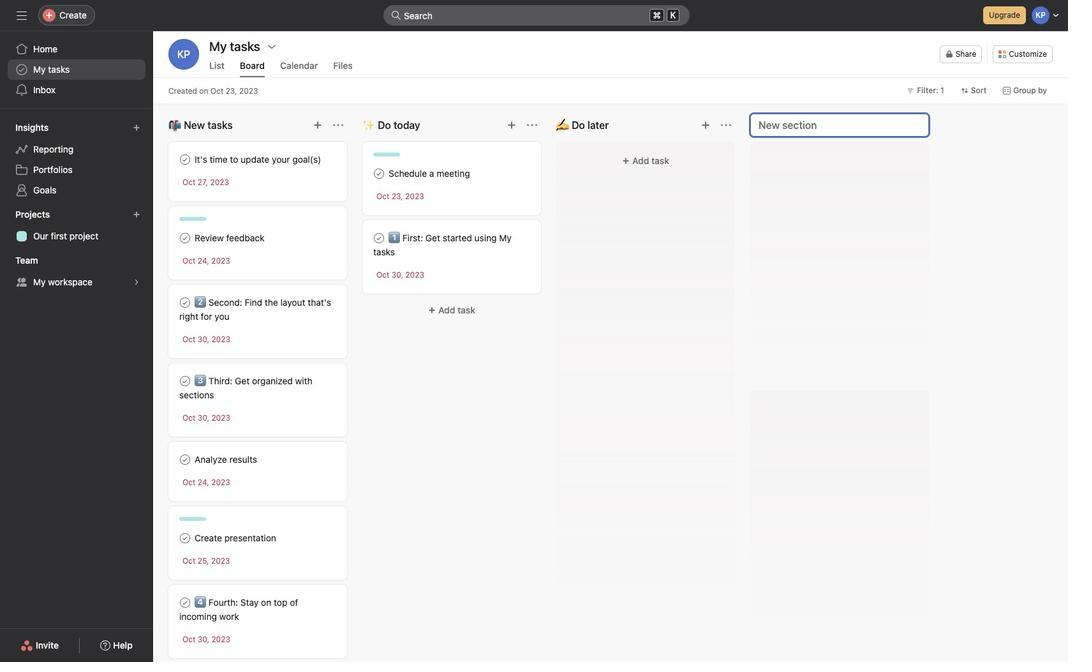 Task type: describe. For each thing, give the bounding box(es) containing it.
calendar
[[280, 60, 318, 71]]

find
[[245, 297, 262, 308]]

oct 27, 2023
[[183, 178, 229, 187]]

oct for 2nd "oct 24, 2023" dropdown button from the top
[[183, 478, 196, 487]]

a
[[430, 168, 434, 179]]

oct 30, 2023 for 1️⃣
[[377, 270, 425, 280]]

schedule a meeting
[[389, 168, 470, 179]]

fourth:
[[209, 597, 238, 608]]

incoming
[[179, 611, 217, 622]]

analyze
[[195, 454, 227, 465]]

share button
[[940, 45, 983, 63]]

goals link
[[8, 180, 146, 200]]

oct 30, 2023 button for 1️⃣
[[377, 270, 425, 280]]

portfolios
[[33, 164, 73, 175]]

meeting
[[437, 168, 470, 179]]

2023 for oct 30, 2023 dropdown button associated with 3️⃣
[[212, 413, 230, 423]]

oct for oct 27, 2023 dropdown button
[[183, 178, 196, 187]]

mark complete image for it's time to update your goal(s)
[[178, 152, 193, 167]]

oct 23, 2023
[[377, 192, 424, 201]]

right
[[179, 311, 199, 322]]

inbox
[[33, 84, 56, 95]]

30, for 1️⃣ first: get started using my tasks
[[392, 270, 404, 280]]

2023 for oct 23, 2023 dropdown button
[[406, 192, 424, 201]]

oct for oct 30, 2023 dropdown button associated with 3️⃣
[[183, 413, 196, 423]]

task for topmost add task button
[[652, 155, 670, 166]]

update
[[241, 154, 270, 165]]

that's
[[308, 297, 331, 308]]

show options image
[[267, 42, 277, 52]]

started
[[443, 232, 472, 243]]

customize
[[1010, 49, 1048, 59]]

mark complete image for 1️⃣ first: get started using my tasks
[[372, 231, 387, 246]]

1 vertical spatial add task button
[[363, 299, 541, 322]]

my workspace
[[33, 276, 93, 287]]

reporting
[[33, 144, 74, 155]]

list link
[[209, 60, 225, 77]]

📬
[[169, 119, 181, 131]]

our first project
[[33, 231, 98, 241]]

oct 30, 2023 for 2️⃣
[[183, 335, 230, 344]]

2023 for 'oct 25, 2023' 'dropdown button'
[[211, 556, 230, 566]]

oct for 1️⃣ oct 30, 2023 dropdown button
[[377, 270, 390, 280]]

schedule
[[389, 168, 427, 179]]

k
[[671, 10, 676, 20]]

of
[[290, 597, 298, 608]]

calendar link
[[280, 60, 318, 77]]

it's
[[195, 154, 207, 165]]

add task for topmost add task button
[[633, 155, 670, 166]]

new project or portfolio image
[[133, 211, 140, 218]]

sort button
[[956, 82, 993, 100]]

add for topmost add task button
[[633, 155, 650, 166]]

mark complete checkbox for 2️⃣ second: find the layout that's right for you
[[178, 295, 193, 310]]

feedback
[[226, 232, 265, 243]]

hide sidebar image
[[17, 10, 27, 20]]

teams element
[[0, 249, 153, 295]]

our
[[33, 231, 48, 241]]

using
[[475, 232, 497, 243]]

oct 30, 2023 for 3️⃣
[[183, 413, 230, 423]]

2 oct 24, 2023 button from the top
[[183, 478, 230, 487]]

project
[[69, 231, 98, 241]]

create button
[[38, 5, 95, 26]]

add for bottommost add task button
[[439, 305, 455, 315]]

my inside 1️⃣ first: get started using my tasks
[[499, 232, 512, 243]]

⌘
[[653, 10, 661, 20]]

inbox link
[[8, 80, 146, 100]]

2023 for 2nd "oct 24, 2023" dropdown button from the bottom
[[211, 256, 230, 266]]

presentation
[[225, 533, 276, 543]]

mark complete image for 4️⃣ fourth: stay on top of incoming work
[[178, 595, 193, 610]]

mark complete checkbox for analyze results
[[178, 452, 193, 467]]

invite
[[36, 640, 59, 651]]

projects button
[[13, 206, 61, 223]]

1
[[941, 86, 945, 95]]

mark complete image for 3️⃣ third: get organized with sections
[[178, 374, 193, 389]]

results
[[230, 454, 257, 465]]

tasks inside global 'element'
[[48, 64, 70, 75]]

our first project link
[[8, 226, 146, 246]]

📬 new tasks
[[169, 119, 233, 131]]

1 oct 24, 2023 button from the top
[[183, 256, 230, 266]]

2023 for 1️⃣ oct 30, 2023 dropdown button
[[406, 270, 425, 280]]

mark complete checkbox for 1️⃣ first: get started using my tasks
[[372, 231, 387, 246]]

25,
[[198, 556, 209, 566]]

oct for oct 30, 2023 dropdown button related to 4️⃣
[[183, 635, 196, 644]]

share
[[956, 49, 977, 59]]

24, for 2nd "oct 24, 2023" dropdown button from the top
[[198, 478, 209, 487]]

kp button
[[169, 39, 199, 70]]

0 vertical spatial add task button
[[564, 149, 728, 172]]

global element
[[0, 31, 153, 108]]

analyze results
[[195, 454, 257, 465]]

1 vertical spatial 23,
[[392, 192, 403, 201]]

3️⃣
[[195, 375, 206, 386]]

filter:
[[918, 86, 939, 95]]

add task for bottommost add task button
[[439, 305, 476, 315]]

review
[[195, 232, 224, 243]]

1️⃣ first: get started using my tasks
[[374, 232, 512, 257]]

customize button
[[994, 45, 1054, 63]]

projects
[[15, 209, 50, 220]]

3️⃣ third: get organized with sections
[[179, 375, 313, 400]]

created
[[169, 86, 197, 95]]

24, for 2nd "oct 24, 2023" dropdown button from the bottom
[[198, 256, 209, 266]]

it's time to update your goal(s)
[[195, 154, 321, 165]]

get for organized
[[235, 375, 250, 386]]

for
[[201, 311, 212, 322]]

group by button
[[998, 82, 1054, 100]]

layout
[[281, 297, 306, 308]]

oct 30, 2023 for 4️⃣
[[183, 635, 230, 644]]

work
[[219, 611, 239, 622]]

you
[[215, 311, 230, 322]]

oct for 2nd "oct 24, 2023" dropdown button from the bottom
[[183, 256, 196, 266]]

insights element
[[0, 116, 153, 203]]

workspace
[[48, 276, 93, 287]]

Search tasks, projects, and more text field
[[384, 5, 690, 26]]

my for my tasks
[[33, 64, 46, 75]]

help button
[[92, 634, 141, 657]]

1️⃣
[[389, 232, 400, 243]]

more section actions image for do today
[[527, 120, 538, 130]]

oct for oct 30, 2023 dropdown button corresponding to 2️⃣
[[183, 335, 196, 344]]

to
[[230, 154, 238, 165]]



Task type: locate. For each thing, give the bounding box(es) containing it.
0 horizontal spatial add task button
[[363, 299, 541, 322]]

oct 30, 2023 button down 'sections' in the left bottom of the page
[[183, 413, 230, 423]]

oct 30, 2023 button down the "for"
[[183, 335, 230, 344]]

2️⃣ second: find the layout that's right for you
[[179, 297, 331, 322]]

0 vertical spatial task
[[652, 155, 670, 166]]

mark complete image up oct 25, 2023
[[178, 531, 193, 546]]

mark complete checkbox up oct 25, 2023
[[178, 531, 193, 546]]

2023 for oct 30, 2023 dropdown button related to 4️⃣
[[212, 635, 230, 644]]

oct 30, 2023 button for 4️⃣
[[183, 635, 230, 644]]

0 vertical spatial oct 24, 2023
[[183, 256, 230, 266]]

1 horizontal spatial task
[[652, 155, 670, 166]]

insights
[[15, 122, 49, 133]]

2023 down 'sections' in the left bottom of the page
[[212, 413, 230, 423]]

files link
[[334, 60, 353, 77]]

oct left '27,'
[[183, 178, 196, 187]]

mark complete checkbox left analyze
[[178, 452, 193, 467]]

2023 down board link
[[239, 86, 258, 95]]

mark complete image left 4️⃣
[[178, 595, 193, 610]]

create up oct 25, 2023
[[195, 533, 222, 543]]

2023 down analyze results
[[211, 478, 230, 487]]

mark complete checkbox for it's time to update your goal(s)
[[178, 152, 193, 167]]

second:
[[209, 297, 242, 308]]

create
[[59, 10, 87, 20], [195, 533, 222, 543]]

with
[[295, 375, 313, 386]]

0 horizontal spatial create
[[59, 10, 87, 20]]

create presentation
[[195, 533, 276, 543]]

1 mark complete image from the top
[[178, 231, 193, 246]]

2023 down review feedback
[[211, 256, 230, 266]]

create for create presentation
[[195, 533, 222, 543]]

0 horizontal spatial more section actions image
[[333, 120, 344, 130]]

do later
[[572, 119, 609, 131]]

get right third:
[[235, 375, 250, 386]]

2 add task image from the left
[[701, 120, 711, 130]]

oct down review on the left top of page
[[183, 256, 196, 266]]

mark complete checkbox for 4️⃣ fourth: stay on top of incoming work
[[178, 595, 193, 610]]

oct 24, 2023 button
[[183, 256, 230, 266], [183, 478, 230, 487]]

oct down schedule
[[377, 192, 390, 201]]

add task image for ✨ do today
[[507, 120, 517, 130]]

on inside the 4️⃣ fourth: stay on top of incoming work
[[261, 597, 272, 608]]

my inside global 'element'
[[33, 64, 46, 75]]

first
[[51, 231, 67, 241]]

time
[[210, 154, 228, 165]]

2023 down work
[[212, 635, 230, 644]]

mark complete checkbox for schedule a meeting
[[372, 166, 387, 181]]

0 vertical spatial add task
[[633, 155, 670, 166]]

30, down 1️⃣
[[392, 270, 404, 280]]

1 horizontal spatial more section actions image
[[527, 120, 538, 130]]

projects element
[[0, 203, 153, 249]]

sort
[[972, 86, 987, 95]]

get
[[426, 232, 441, 243], [235, 375, 250, 386]]

mark complete checkbox for 3️⃣ third: get organized with sections
[[178, 374, 193, 389]]

0 vertical spatial 23,
[[226, 86, 237, 95]]

create up home link
[[59, 10, 87, 20]]

3 more section actions image from the left
[[722, 120, 732, 130]]

30, for 3️⃣ third: get organized with sections
[[198, 413, 209, 423]]

mark complete image for 2️⃣ second: find the layout that's right for you
[[178, 295, 193, 310]]

2 horizontal spatial more section actions image
[[722, 120, 732, 130]]

add task image
[[313, 120, 323, 130]]

oct 24, 2023 button down review on the left top of page
[[183, 256, 230, 266]]

task for bottommost add task button
[[458, 305, 476, 315]]

do today
[[378, 119, 421, 131]]

board link
[[240, 60, 265, 77]]

0 horizontal spatial on
[[199, 86, 208, 95]]

oct 30, 2023
[[377, 270, 425, 280], [183, 335, 230, 344], [183, 413, 230, 423], [183, 635, 230, 644]]

more section actions image
[[333, 120, 344, 130], [527, 120, 538, 130], [722, 120, 732, 130]]

tasks down the home
[[48, 64, 70, 75]]

add task button
[[564, 149, 728, 172], [363, 299, 541, 322]]

oct 30, 2023 button down incoming at the bottom left of the page
[[183, 635, 230, 644]]

mark complete checkbox left 1️⃣
[[372, 231, 387, 246]]

my tasks
[[209, 39, 260, 54]]

0 vertical spatial on
[[199, 86, 208, 95]]

more section actions image for new tasks
[[333, 120, 344, 130]]

2023 down first:
[[406, 270, 425, 280]]

30,
[[392, 270, 404, 280], [198, 335, 209, 344], [198, 413, 209, 423], [198, 635, 209, 644]]

1 vertical spatial on
[[261, 597, 272, 608]]

oct down 'sections' in the left bottom of the page
[[183, 413, 196, 423]]

first:
[[403, 232, 423, 243]]

oct down list link
[[211, 86, 224, 95]]

mark complete image for schedule a meeting
[[372, 166, 387, 181]]

2023
[[239, 86, 258, 95], [210, 178, 229, 187], [406, 192, 424, 201], [211, 256, 230, 266], [406, 270, 425, 280], [212, 335, 230, 344], [212, 413, 230, 423], [211, 478, 230, 487], [211, 556, 230, 566], [212, 635, 230, 644]]

on
[[199, 86, 208, 95], [261, 597, 272, 608]]

0 vertical spatial 24,
[[198, 256, 209, 266]]

0 vertical spatial get
[[426, 232, 441, 243]]

mark complete checkbox for create presentation
[[178, 531, 193, 546]]

1 24, from the top
[[198, 256, 209, 266]]

help
[[113, 640, 133, 651]]

30, down the "for"
[[198, 335, 209, 344]]

new insights image
[[133, 124, 140, 132]]

2023 for oct 30, 2023 dropdown button corresponding to 2️⃣
[[212, 335, 230, 344]]

prominent image
[[391, 10, 402, 20]]

oct left 25,
[[183, 556, 196, 566]]

mark complete checkbox left 4️⃣
[[178, 595, 193, 610]]

reporting link
[[8, 139, 146, 160]]

✨
[[363, 119, 375, 131]]

oct for 'oct 25, 2023' 'dropdown button'
[[183, 556, 196, 566]]

tasks
[[48, 64, 70, 75], [374, 246, 395, 257]]

oct down right
[[183, 335, 196, 344]]

created on oct 23, 2023
[[169, 86, 258, 95]]

1 vertical spatial task
[[458, 305, 476, 315]]

top
[[274, 597, 288, 608]]

add task image for ✍️ do later
[[701, 120, 711, 130]]

1 horizontal spatial tasks
[[374, 246, 395, 257]]

my inside "teams" element
[[33, 276, 46, 287]]

team
[[15, 255, 38, 266]]

mark complete checkbox left review on the left top of page
[[178, 231, 193, 246]]

oct 30, 2023 button
[[377, 270, 425, 280], [183, 335, 230, 344], [183, 413, 230, 423], [183, 635, 230, 644]]

tasks inside 1️⃣ first: get started using my tasks
[[374, 246, 395, 257]]

mark complete image left 3️⃣
[[178, 374, 193, 389]]

new tasks
[[184, 119, 233, 131]]

0 horizontal spatial 23,
[[226, 86, 237, 95]]

2023 for 2nd "oct 24, 2023" dropdown button from the top
[[211, 478, 230, 487]]

0 horizontal spatial add task image
[[507, 120, 517, 130]]

mark complete image left analyze
[[178, 452, 193, 467]]

oct 30, 2023 button for 3️⃣
[[183, 413, 230, 423]]

board
[[240, 60, 265, 71]]

mark complete image up right
[[178, 295, 193, 310]]

get for started
[[426, 232, 441, 243]]

4️⃣ fourth: stay on top of incoming work
[[179, 597, 298, 622]]

create inside popup button
[[59, 10, 87, 20]]

more section actions image for do later
[[722, 120, 732, 130]]

oct 30, 2023 down 'sections' in the left bottom of the page
[[183, 413, 230, 423]]

team button
[[13, 252, 50, 269]]

goals
[[33, 185, 57, 195]]

goal(s)
[[293, 154, 321, 165]]

group by
[[1014, 86, 1048, 95]]

1 horizontal spatial create
[[195, 533, 222, 543]]

30, down incoming at the bottom left of the page
[[198, 635, 209, 644]]

stay
[[241, 597, 259, 608]]

1 vertical spatial get
[[235, 375, 250, 386]]

✍️
[[557, 119, 570, 131]]

1 horizontal spatial add task
[[633, 155, 670, 166]]

30, for 4️⃣ fourth: stay on top of incoming work
[[198, 635, 209, 644]]

my right using
[[499, 232, 512, 243]]

files
[[334, 60, 353, 71]]

0 vertical spatial my
[[33, 64, 46, 75]]

list
[[209, 60, 225, 71]]

6 mark complete image from the top
[[178, 595, 193, 610]]

mark complete checkbox left 3️⃣
[[178, 374, 193, 389]]

1 horizontal spatial add
[[633, 155, 650, 166]]

2 vertical spatial my
[[33, 276, 46, 287]]

my for my workspace
[[33, 276, 46, 287]]

my workspace link
[[8, 272, 146, 292]]

mark complete checkbox up right
[[178, 295, 193, 310]]

Mark complete checkbox
[[178, 152, 193, 167], [372, 166, 387, 181], [178, 231, 193, 246], [178, 374, 193, 389]]

mark complete image left 1️⃣
[[372, 231, 387, 246]]

oct down incoming at the bottom left of the page
[[183, 635, 196, 644]]

1 more section actions image from the left
[[333, 120, 344, 130]]

oct 30, 2023 button for 2️⃣
[[183, 335, 230, 344]]

0 vertical spatial create
[[59, 10, 87, 20]]

oct 24, 2023 for 2nd "oct 24, 2023" dropdown button from the bottom
[[183, 256, 230, 266]]

2023 down you
[[212, 335, 230, 344]]

mark complete image for review feedback
[[178, 231, 193, 246]]

oct 24, 2023 for 2nd "oct 24, 2023" dropdown button from the top
[[183, 478, 230, 487]]

kp
[[177, 49, 190, 60]]

0 horizontal spatial tasks
[[48, 64, 70, 75]]

2️⃣
[[195, 297, 206, 308]]

mark complete image for analyze results
[[178, 452, 193, 467]]

2023 right '27,'
[[210, 178, 229, 187]]

on right created
[[199, 86, 208, 95]]

24,
[[198, 256, 209, 266], [198, 478, 209, 487]]

oct down 1️⃣
[[377, 270, 390, 280]]

Mark complete checkbox
[[372, 231, 387, 246], [178, 295, 193, 310], [178, 452, 193, 467], [178, 531, 193, 546], [178, 595, 193, 610]]

0 vertical spatial oct 24, 2023 button
[[183, 256, 230, 266]]

on left top
[[261, 597, 272, 608]]

mark complete image
[[178, 231, 193, 246], [178, 295, 193, 310], [178, 374, 193, 389], [178, 452, 193, 467], [178, 531, 193, 546], [178, 595, 193, 610]]

0 horizontal spatial task
[[458, 305, 476, 315]]

✍️ do later
[[557, 119, 609, 131]]

get inside 3️⃣ third: get organized with sections
[[235, 375, 250, 386]]

oct 24, 2023 down analyze
[[183, 478, 230, 487]]

sections
[[179, 389, 214, 400]]

my down the 'team' dropdown button
[[33, 276, 46, 287]]

my tasks link
[[8, 59, 146, 80]]

2 mark complete image from the top
[[178, 295, 193, 310]]

1 vertical spatial my
[[499, 232, 512, 243]]

oct 24, 2023 down review on the left top of page
[[183, 256, 230, 266]]

1 vertical spatial oct 24, 2023 button
[[183, 478, 230, 487]]

2 more section actions image from the left
[[527, 120, 538, 130]]

oct 25, 2023 button
[[183, 556, 230, 566]]

0 vertical spatial tasks
[[48, 64, 70, 75]]

oct 30, 2023 down 1️⃣
[[377, 270, 425, 280]]

1 horizontal spatial add task image
[[701, 120, 711, 130]]

oct 27, 2023 button
[[183, 178, 229, 187]]

1 add task image from the left
[[507, 120, 517, 130]]

create for create
[[59, 10, 87, 20]]

mark complete image
[[178, 152, 193, 167], [372, 166, 387, 181], [372, 231, 387, 246]]

my
[[33, 64, 46, 75], [499, 232, 512, 243], [33, 276, 46, 287]]

invite button
[[12, 634, 67, 657]]

review feedback
[[195, 232, 265, 243]]

get right first:
[[426, 232, 441, 243]]

4️⃣
[[195, 597, 206, 608]]

oct for oct 23, 2023 dropdown button
[[377, 192, 390, 201]]

upgrade
[[990, 10, 1021, 20]]

portfolios link
[[8, 160, 146, 180]]

4 mark complete image from the top
[[178, 452, 193, 467]]

mark complete checkbox for review feedback
[[178, 231, 193, 246]]

get inside 1️⃣ first: get started using my tasks
[[426, 232, 441, 243]]

24, down review on the left top of page
[[198, 256, 209, 266]]

oct 23, 2023 button
[[377, 192, 424, 201]]

2023 right 25,
[[211, 556, 230, 566]]

✨ do today
[[363, 119, 421, 131]]

2 24, from the top
[[198, 478, 209, 487]]

0 vertical spatial add
[[633, 155, 650, 166]]

my up inbox
[[33, 64, 46, 75]]

the
[[265, 297, 278, 308]]

group
[[1014, 86, 1037, 95]]

mark complete image left schedule
[[372, 166, 387, 181]]

mark complete image left it's
[[178, 152, 193, 167]]

filter: 1 button
[[902, 82, 951, 100]]

5 mark complete image from the top
[[178, 531, 193, 546]]

my tasks
[[33, 64, 70, 75]]

1 oct 24, 2023 from the top
[[183, 256, 230, 266]]

27,
[[198, 178, 208, 187]]

1 horizontal spatial 23,
[[392, 192, 403, 201]]

3 mark complete image from the top
[[178, 374, 193, 389]]

oct 24, 2023 button down analyze
[[183, 478, 230, 487]]

1 vertical spatial tasks
[[374, 246, 395, 257]]

mark complete checkbox left it's
[[178, 152, 193, 167]]

tasks down 1️⃣
[[374, 246, 395, 257]]

upgrade button
[[984, 6, 1027, 24]]

mark complete image for create presentation
[[178, 531, 193, 546]]

None field
[[384, 5, 690, 26]]

mark complete checkbox left schedule
[[372, 166, 387, 181]]

oct down analyze
[[183, 478, 196, 487]]

1 horizontal spatial get
[[426, 232, 441, 243]]

see details, my workspace image
[[133, 278, 140, 286]]

24, down analyze
[[198, 478, 209, 487]]

0 horizontal spatial add
[[439, 305, 455, 315]]

mark complete image left review on the left top of page
[[178, 231, 193, 246]]

0 horizontal spatial get
[[235, 375, 250, 386]]

oct 30, 2023 down incoming at the bottom left of the page
[[183, 635, 230, 644]]

1 vertical spatial 24,
[[198, 478, 209, 487]]

add task image
[[507, 120, 517, 130], [701, 120, 711, 130]]

organized
[[252, 375, 293, 386]]

by
[[1039, 86, 1048, 95]]

2 oct 24, 2023 from the top
[[183, 478, 230, 487]]

oct 30, 2023 button down 1️⃣
[[377, 270, 425, 280]]

1 horizontal spatial on
[[261, 597, 272, 608]]

2023 for oct 27, 2023 dropdown button
[[210, 178, 229, 187]]

30, for 2️⃣ second: find the layout that's right for you
[[198, 335, 209, 344]]

1 vertical spatial add
[[439, 305, 455, 315]]

2023 down schedule
[[406, 192, 424, 201]]

1 horizontal spatial add task button
[[564, 149, 728, 172]]

oct 30, 2023 down the "for"
[[183, 335, 230, 344]]

1 vertical spatial oct 24, 2023
[[183, 478, 230, 487]]

oct
[[211, 86, 224, 95], [183, 178, 196, 187], [377, 192, 390, 201], [183, 256, 196, 266], [377, 270, 390, 280], [183, 335, 196, 344], [183, 413, 196, 423], [183, 478, 196, 487], [183, 556, 196, 566], [183, 635, 196, 644]]

1 vertical spatial add task
[[439, 305, 476, 315]]

0 horizontal spatial add task
[[439, 305, 476, 315]]

30, down 'sections' in the left bottom of the page
[[198, 413, 209, 423]]

1 vertical spatial create
[[195, 533, 222, 543]]

New section text field
[[751, 114, 930, 137]]



Task type: vqa. For each thing, say whether or not it's contained in the screenshot.
october 2023 recap link
no



